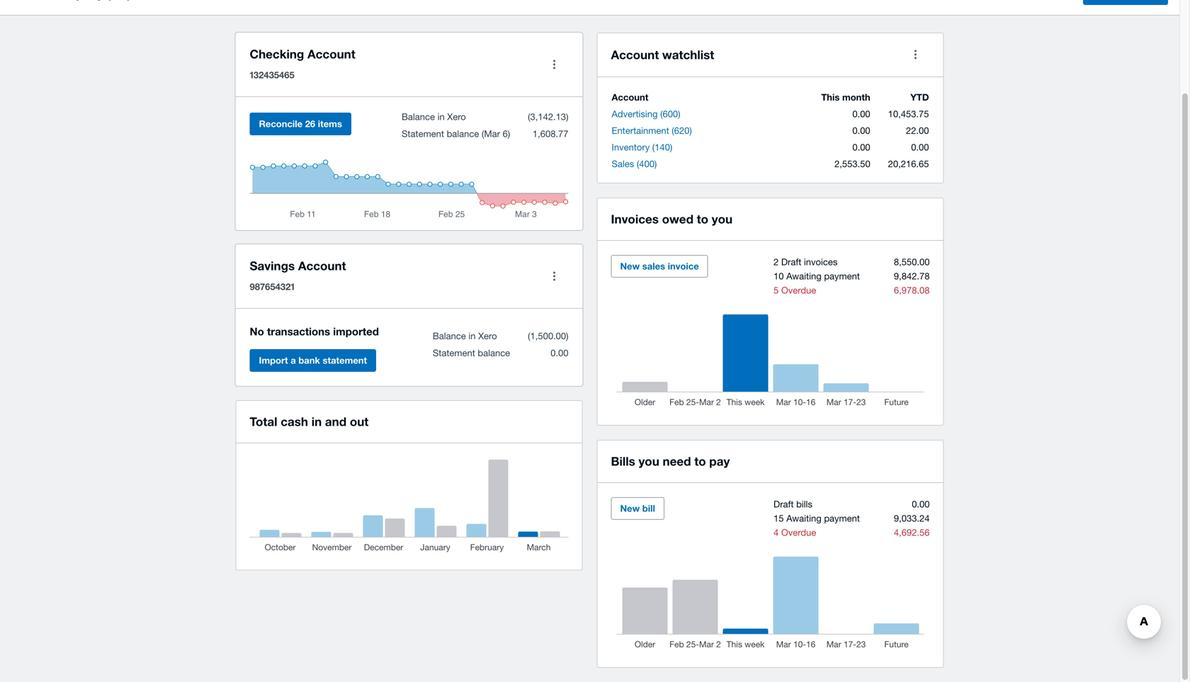 Task type: describe. For each thing, give the bounding box(es) containing it.
savings account
[[250, 259, 346, 273]]

bills
[[796, 499, 813, 510]]

new for new sales invoice
[[620, 261, 640, 272]]

sales
[[642, 261, 665, 272]]

pay
[[709, 454, 730, 468]]

import a bank statement link
[[250, 349, 376, 372]]

0.00 for (620)
[[852, 125, 870, 136]]

total cash in and out
[[250, 414, 369, 429]]

8,550.00 link
[[894, 256, 930, 267]]

9,842.78
[[894, 271, 930, 282]]

(mar
[[482, 128, 500, 139]]

advertising
[[612, 108, 658, 119]]

entertainment (620)
[[612, 125, 692, 136]]

22.00 link
[[906, 125, 929, 136]]

total
[[250, 414, 277, 429]]

manage menu toggle image
[[540, 262, 569, 290]]

bills you need to pay
[[611, 454, 730, 468]]

balance for statement balance (mar 6)
[[447, 128, 479, 139]]

6)
[[503, 128, 510, 139]]

balance for statement balance (mar 6)
[[402, 111, 435, 122]]

account watchlist
[[611, 47, 714, 62]]

new bill link
[[611, 497, 664, 520]]

(600)
[[660, 108, 680, 119]]

account watchlist link
[[611, 45, 714, 64]]

inventory
[[612, 142, 650, 153]]

transactions
[[267, 325, 330, 338]]

balance for statement balance
[[478, 347, 510, 358]]

132435465
[[250, 69, 295, 80]]

import
[[259, 355, 288, 366]]

watchlist
[[662, 47, 714, 62]]

total cash in and out link
[[250, 412, 369, 431]]

imported
[[333, 325, 379, 338]]

2,553.50 link
[[835, 158, 870, 169]]

0.00 link for 22.00
[[852, 125, 870, 136]]

2
[[774, 256, 779, 267]]

no
[[250, 325, 264, 338]]

0 vertical spatial you
[[712, 212, 733, 226]]

0.00 link for 0.00
[[852, 142, 870, 153]]

bills you need to pay link
[[611, 451, 730, 471]]

sales (400) link
[[612, 158, 657, 169]]

2,553.50
[[835, 158, 870, 169]]

inventory (140) link
[[612, 142, 672, 153]]

in for statement balance (mar 6)
[[437, 111, 445, 122]]

(400)
[[637, 158, 657, 169]]

15 awaiting payment link
[[774, 513, 860, 524]]

10,453.75 link
[[888, 108, 929, 119]]

savings
[[250, 259, 295, 273]]

15 awaiting payment
[[774, 513, 860, 524]]

invoice
[[668, 261, 699, 272]]

entertainment (620) link
[[612, 125, 692, 136]]

reconcile
[[259, 118, 303, 129]]

bills
[[611, 454, 635, 468]]

payment for invoices owed to you
[[824, 271, 860, 282]]

statement for statement balance (mar 6)
[[402, 128, 444, 139]]

22.00
[[906, 125, 929, 136]]

checking
[[250, 47, 304, 61]]

bank
[[298, 355, 320, 366]]

15
[[774, 513, 784, 524]]

invoices
[[804, 256, 838, 267]]

items
[[318, 118, 342, 129]]

4 overdue link
[[774, 527, 816, 538]]

10 awaiting payment
[[774, 271, 860, 282]]

(140)
[[652, 142, 672, 153]]

0 vertical spatial draft
[[781, 256, 801, 267]]

new sales invoice link
[[611, 255, 708, 278]]

overdue for bills you need to pay
[[781, 527, 816, 538]]

6,978.08
[[894, 285, 930, 296]]

5 overdue link
[[774, 285, 816, 296]]

account inside account watchlist "link"
[[611, 47, 659, 62]]

and
[[325, 414, 347, 429]]

10,453.75
[[888, 108, 929, 119]]

2 vertical spatial in
[[311, 414, 322, 429]]

4,692.56
[[894, 527, 930, 538]]

need
[[663, 454, 691, 468]]

xero for statement balance (mar 6)
[[447, 111, 466, 122]]

(3,142.13)
[[528, 111, 569, 122]]

(620)
[[672, 125, 692, 136]]

reconcile 26 items
[[259, 118, 342, 129]]

advertising (600) link
[[612, 108, 680, 119]]

account right checking at the left
[[307, 47, 355, 61]]

entertainment
[[612, 125, 669, 136]]



Task type: locate. For each thing, give the bounding box(es) containing it.
0 vertical spatial balance
[[402, 111, 435, 122]]

statement
[[323, 355, 367, 366]]

checking account
[[250, 47, 355, 61]]

1 new from the top
[[620, 261, 640, 272]]

draft bills link
[[774, 499, 813, 510]]

payment for bills you need to pay
[[824, 513, 860, 524]]

new sales invoice
[[620, 261, 699, 272]]

0.00 link for 10,453.75
[[852, 108, 870, 119]]

balance for statement balance
[[433, 330, 466, 341]]

import a bank statement
[[259, 355, 367, 366]]

month
[[842, 92, 870, 103]]

balance up statement balance
[[433, 330, 466, 341]]

0 vertical spatial to
[[697, 212, 708, 226]]

0 vertical spatial new
[[620, 261, 640, 272]]

(1,500.00)
[[528, 330, 569, 341]]

new
[[620, 261, 640, 272], [620, 503, 640, 514]]

awaiting down 2 draft invoices
[[786, 271, 822, 282]]

0 vertical spatial payment
[[824, 271, 860, 282]]

this month
[[821, 92, 870, 103]]

2 new from the top
[[620, 503, 640, 514]]

invoices
[[611, 212, 659, 226]]

20,216.65 link
[[888, 158, 929, 169]]

invoices owed to you link
[[611, 209, 733, 229]]

1 horizontal spatial in
[[437, 111, 445, 122]]

1,608.77
[[530, 128, 569, 139]]

26
[[305, 118, 315, 129]]

inventory (140)
[[612, 142, 672, 153]]

a
[[291, 355, 296, 366]]

statement for statement balance
[[433, 347, 475, 358]]

in
[[437, 111, 445, 122], [469, 330, 476, 341], [311, 414, 322, 429]]

xero up statement balance (mar 6) on the left top
[[447, 111, 466, 122]]

1 vertical spatial statement
[[433, 347, 475, 358]]

this
[[821, 92, 840, 103]]

new left 'sales'
[[620, 261, 640, 272]]

1 horizontal spatial xero
[[478, 330, 497, 341]]

4 overdue
[[774, 527, 816, 538]]

xero up statement balance
[[478, 330, 497, 341]]

manage menu toggle image
[[540, 50, 569, 79]]

balance up statement balance (mar 6) on the left top
[[402, 111, 435, 122]]

accounts watchlist options image
[[901, 40, 930, 69]]

draft bills
[[774, 499, 813, 510]]

1 vertical spatial overdue
[[781, 527, 816, 538]]

payment
[[824, 271, 860, 282], [824, 513, 860, 524]]

4,692.56 link
[[894, 527, 930, 538]]

1 overdue from the top
[[781, 285, 816, 296]]

invoices owed to you
[[611, 212, 733, 226]]

6,978.08 link
[[894, 285, 930, 296]]

you right owed
[[712, 212, 733, 226]]

ytd
[[911, 92, 929, 103]]

0 horizontal spatial you
[[639, 454, 659, 468]]

in up statement balance (mar 6) on the left top
[[437, 111, 445, 122]]

out
[[350, 414, 369, 429]]

1 horizontal spatial you
[[712, 212, 733, 226]]

overdue for invoices owed to you
[[781, 285, 816, 296]]

987654321
[[250, 281, 295, 292]]

to right owed
[[697, 212, 708, 226]]

xero for statement balance
[[478, 330, 497, 341]]

1 vertical spatial payment
[[824, 513, 860, 524]]

1 vertical spatial draft
[[774, 499, 794, 510]]

account up advertising on the top
[[612, 92, 648, 103]]

1 awaiting from the top
[[786, 271, 822, 282]]

bill
[[642, 503, 655, 514]]

balance
[[447, 128, 479, 139], [478, 347, 510, 358]]

reconcile 26 items button
[[250, 113, 351, 135]]

no transactions imported
[[250, 325, 379, 338]]

0 horizontal spatial xero
[[447, 111, 466, 122]]

0 vertical spatial awaiting
[[786, 271, 822, 282]]

1 vertical spatial in
[[469, 330, 476, 341]]

0.00 link
[[852, 108, 870, 119], [852, 125, 870, 136], [852, 142, 870, 153], [911, 142, 929, 153], [912, 499, 930, 510]]

1 vertical spatial new
[[620, 503, 640, 514]]

2 horizontal spatial in
[[469, 330, 476, 341]]

0 horizontal spatial in
[[311, 414, 322, 429]]

overdue right 4
[[781, 527, 816, 538]]

1 vertical spatial balance
[[478, 347, 510, 358]]

account
[[307, 47, 355, 61], [611, 47, 659, 62], [612, 92, 648, 103], [298, 259, 346, 273]]

balance in xero for statement balance (mar 6)
[[402, 111, 466, 122]]

new left bill
[[620, 503, 640, 514]]

balance in xero up statement balance
[[433, 330, 497, 341]]

statement balance (mar 6)
[[402, 128, 510, 139]]

you right bills
[[639, 454, 659, 468]]

sales (400)
[[612, 158, 657, 169]]

5 overdue
[[774, 285, 816, 296]]

0 vertical spatial xero
[[447, 111, 466, 122]]

1 vertical spatial balance in xero
[[433, 330, 497, 341]]

cash
[[281, 414, 308, 429]]

10
[[774, 271, 784, 282]]

1 vertical spatial to
[[694, 454, 706, 468]]

9,842.78 link
[[894, 271, 930, 282]]

9,033.24 link
[[894, 513, 930, 524]]

balance in xero
[[402, 111, 466, 122], [433, 330, 497, 341]]

in left and
[[311, 414, 322, 429]]

0 vertical spatial in
[[437, 111, 445, 122]]

20,216.65
[[888, 158, 929, 169]]

awaiting for invoices owed to you
[[786, 271, 822, 282]]

xero
[[447, 111, 466, 122], [478, 330, 497, 341]]

draft up "15"
[[774, 499, 794, 510]]

2 awaiting from the top
[[786, 513, 822, 524]]

draft right 2
[[781, 256, 801, 267]]

balance in xero up statement balance (mar 6) on the left top
[[402, 111, 466, 122]]

1 vertical spatial you
[[639, 454, 659, 468]]

sales
[[612, 158, 634, 169]]

0.00 for (600)
[[852, 108, 870, 119]]

account left watchlist
[[611, 47, 659, 62]]

new bill
[[620, 503, 655, 514]]

0.00 for (140)
[[852, 142, 870, 153]]

0 vertical spatial overdue
[[781, 285, 816, 296]]

1 vertical spatial balance
[[433, 330, 466, 341]]

2 payment from the top
[[824, 513, 860, 524]]

1 vertical spatial awaiting
[[786, 513, 822, 524]]

statement
[[402, 128, 444, 139], [433, 347, 475, 358]]

awaiting for bills you need to pay
[[786, 513, 822, 524]]

9,033.24
[[894, 513, 930, 524]]

statement balance
[[433, 347, 510, 358]]

to left the pay
[[694, 454, 706, 468]]

1 payment from the top
[[824, 271, 860, 282]]

new for new bill
[[620, 503, 640, 514]]

to inside "link"
[[694, 454, 706, 468]]

in up statement balance
[[469, 330, 476, 341]]

2 overdue from the top
[[781, 527, 816, 538]]

advertising (600)
[[612, 108, 680, 119]]

overdue
[[781, 285, 816, 296], [781, 527, 816, 538]]

draft
[[781, 256, 801, 267], [774, 499, 794, 510]]

0 vertical spatial balance in xero
[[402, 111, 466, 122]]

5
[[774, 285, 779, 296]]

in for statement balance
[[469, 330, 476, 341]]

balance in xero for statement balance
[[433, 330, 497, 341]]

owed
[[662, 212, 694, 226]]

awaiting down "bills"
[[786, 513, 822, 524]]

0.00 for bills
[[912, 499, 930, 510]]

8,550.00
[[894, 256, 930, 267]]

overdue right '5'
[[781, 285, 816, 296]]

1 vertical spatial xero
[[478, 330, 497, 341]]

account right the savings
[[298, 259, 346, 273]]

10 awaiting payment link
[[774, 271, 860, 282]]

0 vertical spatial statement
[[402, 128, 444, 139]]

2 draft invoices
[[774, 256, 838, 267]]

0 vertical spatial balance
[[447, 128, 479, 139]]

4
[[774, 527, 779, 538]]

you inside "link"
[[639, 454, 659, 468]]



Task type: vqa. For each thing, say whether or not it's contained in the screenshot.
2
yes



